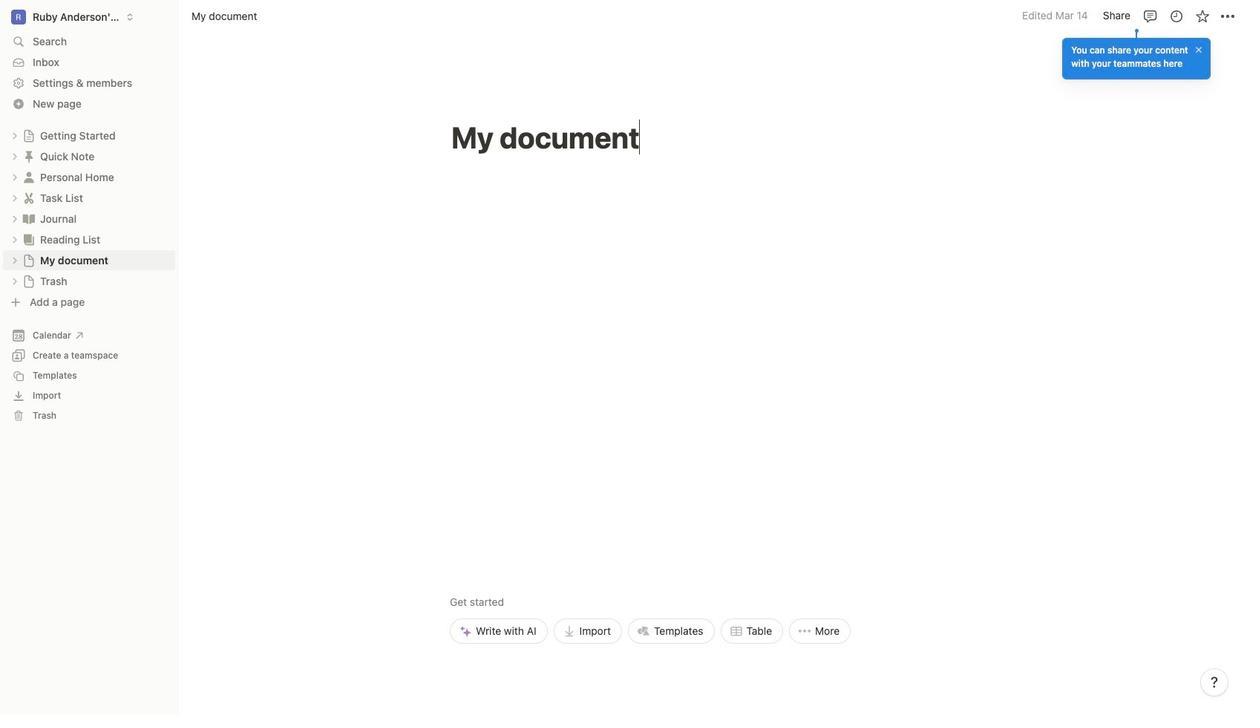 Task type: describe. For each thing, give the bounding box(es) containing it.
1 open image from the top
[[10, 173, 19, 182]]

4 open image from the top
[[10, 214, 19, 223]]

3 open image from the top
[[10, 277, 19, 286]]

updates image
[[1169, 9, 1184, 23]]

5 open image from the top
[[10, 256, 19, 265]]

2 open image from the top
[[10, 152, 19, 161]]

1 open image from the top
[[10, 131, 19, 140]]



Task type: vqa. For each thing, say whether or not it's contained in the screenshot.
👋 ICON at the left of the page
no



Task type: locate. For each thing, give the bounding box(es) containing it.
3 open image from the top
[[10, 193, 19, 202]]

2 vertical spatial open image
[[10, 277, 19, 286]]

comments image
[[1143, 9, 1158, 23]]

change page icon image
[[22, 129, 36, 142], [22, 149, 36, 164], [22, 170, 36, 185], [22, 190, 36, 205], [22, 211, 36, 226], [22, 232, 36, 247], [22, 254, 36, 267], [22, 274, 36, 288]]

2 open image from the top
[[10, 235, 19, 244]]

menu
[[450, 491, 851, 644]]

1 vertical spatial open image
[[10, 235, 19, 244]]

0 vertical spatial open image
[[10, 173, 19, 182]]

open image
[[10, 173, 19, 182], [10, 235, 19, 244], [10, 277, 19, 286]]

favorite image
[[1195, 9, 1210, 23]]

open image
[[10, 131, 19, 140], [10, 152, 19, 161], [10, 193, 19, 202], [10, 214, 19, 223], [10, 256, 19, 265]]



